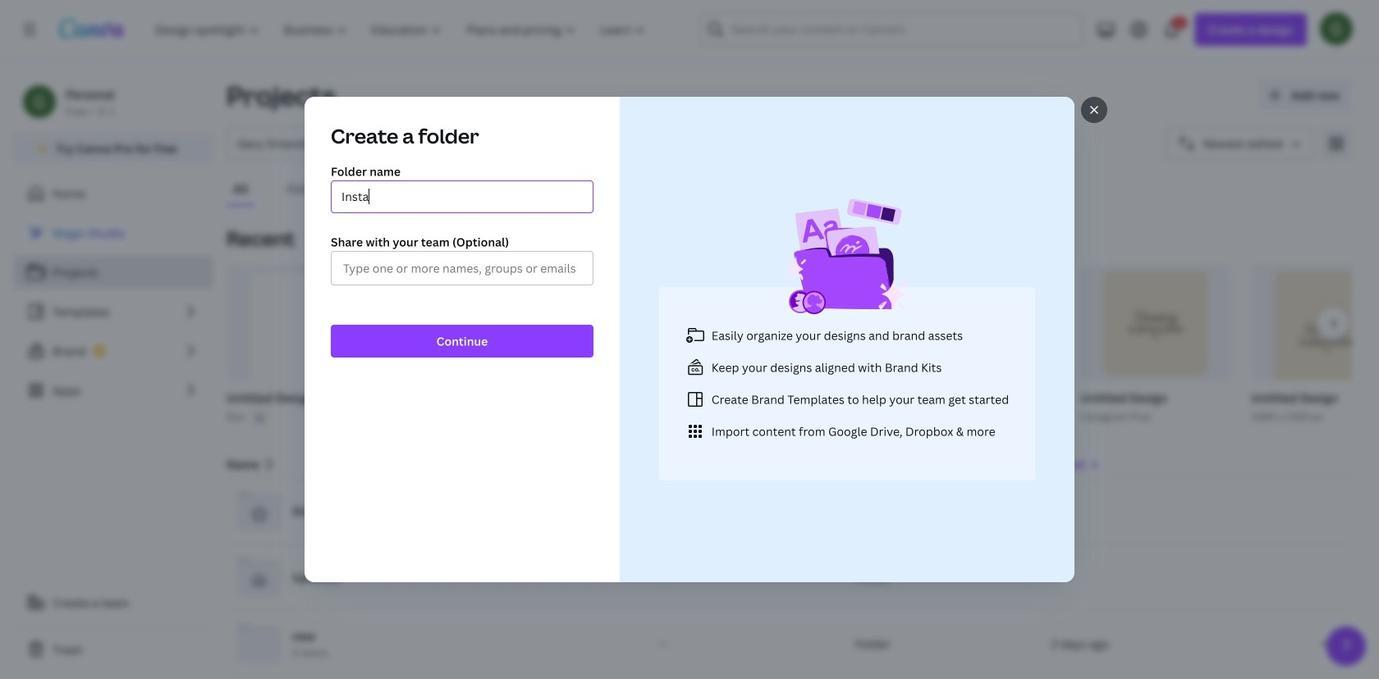 Task type: describe. For each thing, give the bounding box(es) containing it.
1 group from the left
[[223, 265, 378, 425]]

6 group from the left
[[1248, 265, 1379, 425]]

top level navigation element
[[145, 13, 660, 46]]

5 group from the left
[[1077, 265, 1232, 425]]

3 group from the left
[[736, 265, 890, 425]]

2 group from the left
[[565, 265, 719, 425]]



Task type: locate. For each thing, give the bounding box(es) containing it.
None search field
[[699, 13, 1083, 46]]

Name your folder text field
[[342, 181, 583, 213]]

Type one or more names, groups or e​​ma​il​s text field
[[337, 257, 576, 281]]

group
[[223, 265, 378, 425], [565, 265, 719, 425], [736, 265, 890, 425], [906, 265, 1061, 425], [1077, 265, 1232, 425], [1248, 265, 1379, 425]]

4 group from the left
[[906, 265, 1061, 425]]

list
[[13, 217, 213, 407]]



Task type: vqa. For each thing, say whether or not it's contained in the screenshot.
Apps
no



